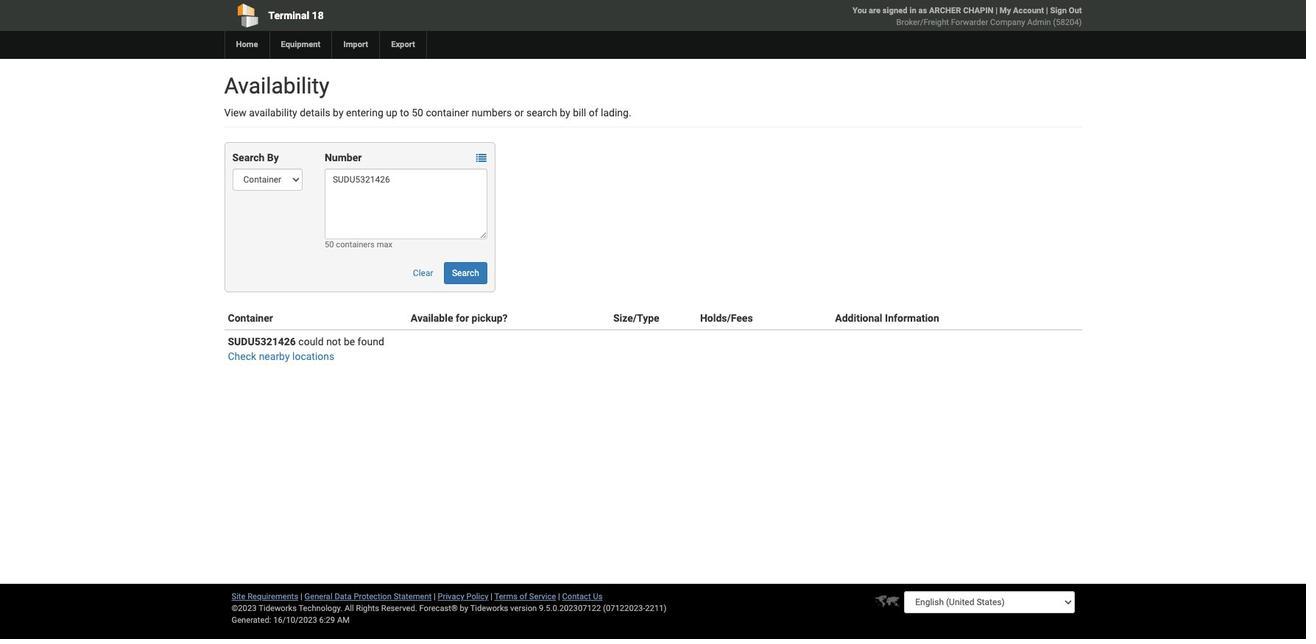 Task type: locate. For each thing, give the bounding box(es) containing it.
privacy policy link
[[438, 592, 488, 601]]

view availability details by entering up to 50 container numbers or search by bill of lading.
[[224, 107, 631, 119]]

by left 'bill'
[[560, 107, 570, 119]]

1 horizontal spatial search
[[452, 268, 479, 278]]

max
[[377, 240, 392, 250]]

my account link
[[1000, 6, 1044, 15]]

check nearby locations link
[[228, 350, 334, 362]]

50 left containers
[[325, 240, 334, 250]]

check
[[228, 350, 256, 362]]

reserved.
[[381, 604, 417, 613]]

search
[[232, 152, 265, 163], [452, 268, 479, 278]]

(07122023-
[[603, 604, 645, 613]]

search
[[526, 107, 557, 119]]

18
[[312, 10, 324, 21]]

1 horizontal spatial by
[[460, 604, 468, 613]]

0 vertical spatial 50
[[412, 107, 423, 119]]

site requirements | general data protection statement | privacy policy | terms of service | contact us ©2023 tideworks technology. all rights reserved. forecast® by tideworks version 9.5.0.202307122 (07122023-2211) generated: 16/10/2023 6:29 am
[[232, 592, 667, 625]]

by
[[333, 107, 343, 119], [560, 107, 570, 119], [460, 604, 468, 613]]

50 right to
[[412, 107, 423, 119]]

50
[[412, 107, 423, 119], [325, 240, 334, 250]]

0 horizontal spatial of
[[520, 592, 527, 601]]

general data protection statement link
[[304, 592, 432, 601]]

not
[[326, 336, 341, 347]]

as
[[918, 6, 927, 15]]

1 vertical spatial 50
[[325, 240, 334, 250]]

| left my
[[996, 6, 998, 15]]

import
[[343, 40, 368, 49]]

search for search
[[452, 268, 479, 278]]

bill
[[573, 107, 586, 119]]

1 horizontal spatial of
[[589, 107, 598, 119]]

or
[[514, 107, 524, 119]]

up
[[386, 107, 397, 119]]

0 vertical spatial search
[[232, 152, 265, 163]]

of
[[589, 107, 598, 119], [520, 592, 527, 601]]

home
[[236, 40, 258, 49]]

archer
[[929, 6, 961, 15]]

general
[[304, 592, 333, 601]]

sudu5321426
[[228, 336, 296, 347]]

0 horizontal spatial by
[[333, 107, 343, 119]]

in
[[910, 6, 916, 15]]

2 horizontal spatial by
[[560, 107, 570, 119]]

| left general
[[300, 592, 302, 601]]

search right clear button
[[452, 268, 479, 278]]

of up the version on the left
[[520, 592, 527, 601]]

terminal
[[268, 10, 309, 21]]

Number text field
[[325, 169, 487, 239]]

of right 'bill'
[[589, 107, 598, 119]]

by right details
[[333, 107, 343, 119]]

am
[[337, 615, 350, 625]]

(58204)
[[1053, 18, 1082, 27]]

1 vertical spatial of
[[520, 592, 527, 601]]

availability
[[224, 73, 329, 99]]

0 horizontal spatial 50
[[325, 240, 334, 250]]

locations
[[292, 350, 334, 362]]

information
[[885, 312, 939, 324]]

sudu5321426 could not be found check nearby locations
[[228, 336, 384, 362]]

forwarder
[[951, 18, 988, 27]]

you are signed in as archer chapin | my account | sign out broker/freight forwarder company admin (58204)
[[853, 6, 1082, 27]]

0 horizontal spatial search
[[232, 152, 265, 163]]

numbers
[[471, 107, 512, 119]]

©2023 tideworks
[[232, 604, 297, 613]]

all
[[345, 604, 354, 613]]

export
[[391, 40, 415, 49]]

terminal 18
[[268, 10, 324, 21]]

search left the by at left top
[[232, 152, 265, 163]]

terms of service link
[[494, 592, 556, 601]]

|
[[996, 6, 998, 15], [1046, 6, 1048, 15], [300, 592, 302, 601], [434, 592, 436, 601], [490, 592, 493, 601], [558, 592, 560, 601]]

by down privacy policy link
[[460, 604, 468, 613]]

by
[[267, 152, 279, 163]]

company
[[990, 18, 1025, 27]]

search inside button
[[452, 268, 479, 278]]

1 vertical spatial search
[[452, 268, 479, 278]]

| up forecast®
[[434, 592, 436, 601]]

are
[[869, 6, 881, 15]]

0 vertical spatial of
[[589, 107, 598, 119]]

50 containers max
[[325, 240, 392, 250]]

holds/fees
[[700, 312, 753, 324]]



Task type: vqa. For each thing, say whether or not it's contained in the screenshot.
IN
yes



Task type: describe. For each thing, give the bounding box(es) containing it.
available for pickup?
[[411, 312, 508, 324]]

containers
[[336, 240, 375, 250]]

contact
[[562, 592, 591, 601]]

my
[[1000, 6, 1011, 15]]

broker/freight
[[896, 18, 949, 27]]

us
[[593, 592, 603, 601]]

lading.
[[601, 107, 631, 119]]

technology.
[[299, 604, 342, 613]]

2211)
[[645, 604, 667, 613]]

privacy
[[438, 592, 464, 601]]

additional
[[835, 312, 882, 324]]

you
[[853, 6, 867, 15]]

number
[[325, 152, 362, 163]]

16/10/2023
[[273, 615, 317, 625]]

account
[[1013, 6, 1044, 15]]

sign
[[1050, 6, 1067, 15]]

chapin
[[963, 6, 993, 15]]

equipment link
[[269, 31, 332, 59]]

size/type
[[613, 312, 659, 324]]

import link
[[332, 31, 379, 59]]

search by
[[232, 152, 279, 163]]

clear
[[413, 268, 433, 278]]

export link
[[379, 31, 426, 59]]

requirements
[[248, 592, 298, 601]]

1 horizontal spatial 50
[[412, 107, 423, 119]]

view
[[224, 107, 246, 119]]

container
[[426, 107, 469, 119]]

home link
[[224, 31, 269, 59]]

container
[[228, 312, 273, 324]]

6:29
[[319, 615, 335, 625]]

availability
[[249, 107, 297, 119]]

available
[[411, 312, 453, 324]]

search button
[[444, 262, 487, 284]]

| up 9.5.0.202307122 at the bottom of the page
[[558, 592, 560, 601]]

tideworks
[[470, 604, 508, 613]]

details
[[300, 107, 330, 119]]

terms
[[494, 592, 518, 601]]

to
[[400, 107, 409, 119]]

by inside site requirements | general data protection statement | privacy policy | terms of service | contact us ©2023 tideworks technology. all rights reserved. forecast® by tideworks version 9.5.0.202307122 (07122023-2211) generated: 16/10/2023 6:29 am
[[460, 604, 468, 613]]

could
[[298, 336, 324, 347]]

equipment
[[281, 40, 321, 49]]

for
[[456, 312, 469, 324]]

policy
[[466, 592, 488, 601]]

protection
[[354, 592, 392, 601]]

show list image
[[476, 153, 486, 164]]

of inside site requirements | general data protection statement | privacy policy | terms of service | contact us ©2023 tideworks technology. all rights reserved. forecast® by tideworks version 9.5.0.202307122 (07122023-2211) generated: 16/10/2023 6:29 am
[[520, 592, 527, 601]]

pickup?
[[472, 312, 508, 324]]

nearby
[[259, 350, 290, 362]]

generated:
[[232, 615, 271, 625]]

out
[[1069, 6, 1082, 15]]

| up tideworks
[[490, 592, 493, 601]]

service
[[529, 592, 556, 601]]

9.5.0.202307122
[[539, 604, 601, 613]]

data
[[335, 592, 352, 601]]

be
[[344, 336, 355, 347]]

additional information
[[835, 312, 939, 324]]

forecast®
[[419, 604, 458, 613]]

version
[[510, 604, 537, 613]]

search for search by
[[232, 152, 265, 163]]

site requirements link
[[232, 592, 298, 601]]

rights
[[356, 604, 379, 613]]

site
[[232, 592, 246, 601]]

terminal 18 link
[[224, 0, 569, 31]]

entering
[[346, 107, 383, 119]]

signed
[[883, 6, 907, 15]]

| left sign
[[1046, 6, 1048, 15]]

found
[[358, 336, 384, 347]]

statement
[[394, 592, 432, 601]]

contact us link
[[562, 592, 603, 601]]

admin
[[1027, 18, 1051, 27]]



